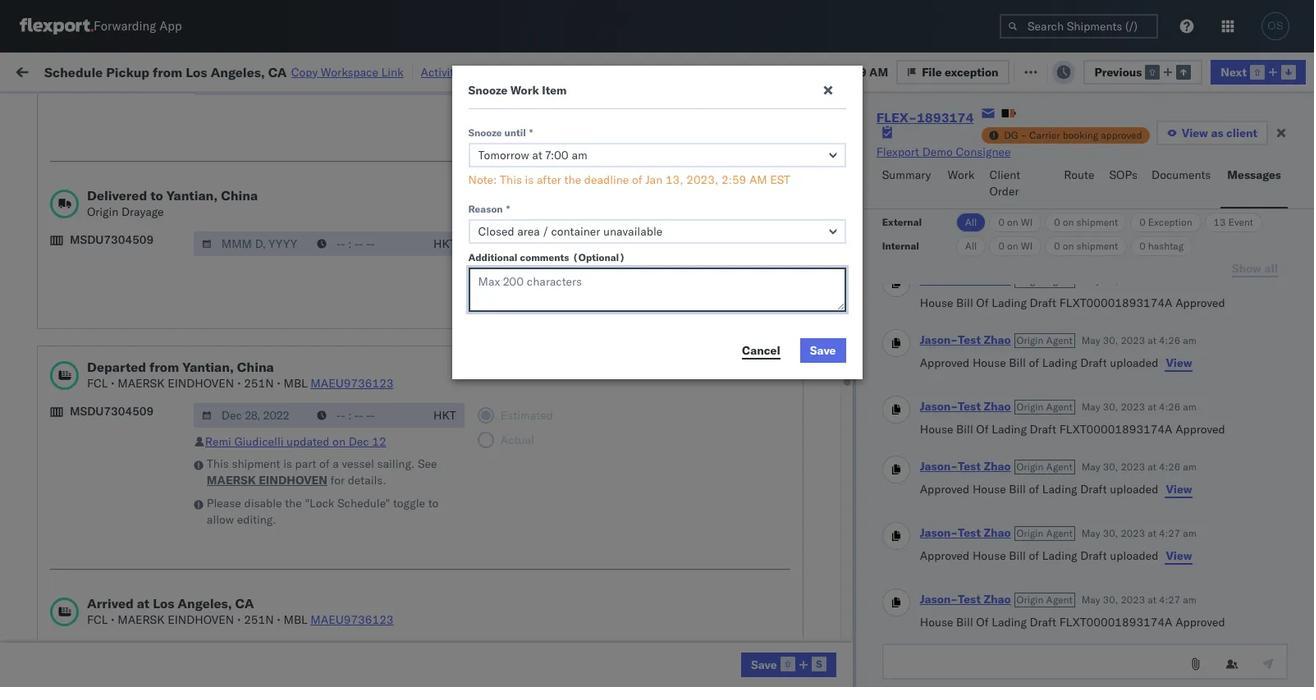 Task type: describe. For each thing, give the bounding box(es) containing it.
ceau7522281, for 5th schedule pickup from los angeles, ca button from the bottom of the page
[[1012, 236, 1096, 251]]

pickup up departed
[[89, 336, 125, 351]]

2 of from the top
[[977, 422, 989, 437]]

fcl inside arrived at los angeles, ca fcl • maersk eindhoven • 251n • mbl maeu9736123
[[87, 612, 108, 627]]

1 am from the top
[[1183, 274, 1197, 287]]

2 horizontal spatial work
[[948, 167, 975, 182]]

maeu9408431 for schedule pickup from rotterdam, netherlands
[[1118, 598, 1201, 613]]

dec left 12
[[349, 434, 369, 449]]

uetu5238478 for confirm pickup from los angeles, ca
[[1099, 489, 1179, 504]]

container numbers button
[[1003, 124, 1094, 154]]

2 30, from the top
[[1103, 334, 1118, 346]]

1 horizontal spatial file
[[1034, 64, 1054, 78]]

3 jason- from the top
[[920, 399, 958, 414]]

maersk inside departed from yantian, china fcl • maersk eindhoven • 251n • mbl maeu9736123
[[118, 376, 165, 391]]

0 vertical spatial the
[[564, 172, 581, 187]]

pickup down departed
[[89, 408, 125, 423]]

import work
[[139, 64, 208, 78]]

2 flex-2130387 from the top
[[906, 598, 992, 613]]

after
[[537, 172, 562, 187]]

angeles, for fourth schedule pickup from los angeles, ca button from the top
[[176, 408, 221, 423]]

client name button
[[601, 131, 691, 147]]

251n inside arrived at los angeles, ca fcl • maersk eindhoven • 251n • mbl maeu9736123
[[244, 612, 274, 627]]

est, for schedule pickup from rotterdam, netherlands button
[[320, 598, 345, 613]]

agent for 3rd jason-test zhao button from the bottom
[[1047, 461, 1073, 473]]

sops
[[1110, 167, 1138, 182]]

4 hlxu8034992 from the top
[[1186, 309, 1266, 323]]

hlxu8034992 for 3rd schedule pickup from los angeles, ca button from the top
[[1186, 345, 1266, 360]]

flexport. image
[[20, 18, 94, 34]]

summary button
[[876, 160, 941, 209]]

1 vertical spatial flexport demo consignee
[[609, 165, 744, 179]]

3 test123456 from the top
[[1118, 273, 1187, 288]]

ymluw236679313
[[1118, 165, 1224, 179]]

0 vertical spatial --
[[716, 165, 730, 179]]

shipment inside this shipment is part of a vessel sailing. see maersk eindhoven for details.
[[232, 456, 280, 471]]

log
[[463, 64, 482, 79]]

flex id
[[880, 134, 911, 146]]

flex-1846748 for 5th schedule pickup from los angeles, ca button from the bottom of the page
[[906, 237, 992, 252]]

4 flex-1889466 from the top
[[906, 526, 992, 541]]

batch action
[[1222, 64, 1293, 78]]

view as client
[[1182, 126, 1258, 140]]

vessel
[[342, 456, 374, 471]]

0 vertical spatial demo
[[923, 145, 953, 159]]

3 zhao from the top
[[984, 399, 1011, 414]]

1 schedule pickup from los angeles, ca button from the top
[[38, 227, 233, 262]]

2 zhao from the top
[[984, 333, 1011, 347]]

2 view button from the top
[[1165, 481, 1193, 498]]

1 flxt00001893174a from the top
[[1060, 296, 1173, 310]]

2 1889466 from the top
[[942, 454, 992, 468]]

view for 3rd view button from the top
[[1166, 548, 1193, 563]]

1 1889466 from the top
[[942, 417, 992, 432]]

1 horizontal spatial flexport demo consignee
[[877, 145, 1011, 159]]

maersk inside arrived at los angeles, ca fcl • maersk eindhoven • 251n • mbl maeu9736123
[[118, 612, 165, 627]]

0 vertical spatial 13,
[[821, 64, 839, 79]]

ocean fcl for the upload customs clearance documents "button" corresponding to flexport demo consignee
[[502, 165, 560, 179]]

snooze for work
[[468, 83, 508, 98]]

at inside arrived at los angeles, ca fcl • maersk eindhoven • 251n • mbl maeu9736123
[[137, 595, 150, 612]]

filtered by:
[[16, 101, 75, 115]]

to inside the delivered to yantian, china origin drayage
[[150, 187, 163, 204]]

account for schedule delivery appointment
[[800, 562, 844, 577]]

(0)
[[267, 64, 289, 78]]

from inside departed from yantian, china fcl • maersk eindhoven • 251n • mbl maeu9736123
[[149, 359, 179, 375]]

5 schedule pickup from los angeles, ca button from the top
[[38, 624, 233, 659]]

4 may 30, 2023 at 4:26 am from the top
[[1082, 461, 1197, 473]]

1 vertical spatial --
[[1118, 634, 1133, 649]]

karl for schedule delivery appointment
[[857, 562, 878, 577]]

maeu9736123 inside departed from yantian, china fcl • maersk eindhoven • 251n • mbl maeu9736123
[[311, 376, 394, 391]]

remi
[[205, 434, 231, 449]]

maeu9736123 button for departed from yantian, china
[[311, 376, 394, 391]]

upload customs clearance documents button for bosch ocean test
[[38, 372, 233, 406]]

lhuu7894563, for confirm pickup from los angeles, ca
[[1012, 489, 1096, 504]]

4 ceau7522281, hlxu6269489, hlxu8034992 from the top
[[1012, 309, 1266, 323]]

os
[[1268, 20, 1284, 32]]

messages button
[[1221, 160, 1288, 209]]

0 vertical spatial save button
[[800, 338, 846, 363]]

origin for second jason-test zhao button from the top
[[1017, 334, 1044, 346]]

1 may 30, 2023 at 4:27 am from the top
[[1082, 527, 1197, 539]]

4 4:26 from the top
[[1159, 461, 1181, 473]]

4 zhao from the top
[[984, 459, 1011, 474]]

angeles, inside arrived at los angeles, ca fcl • maersk eindhoven • 251n • mbl maeu9736123
[[178, 595, 232, 612]]

1 zhao from the top
[[984, 273, 1011, 287]]

maeu9736123 inside arrived at los angeles, ca fcl • maersk eindhoven • 251n • mbl maeu9736123
[[311, 612, 394, 627]]

reason
[[468, 203, 503, 215]]

0 horizontal spatial file exception
[[922, 64, 999, 79]]

4 hlxu6269489, from the top
[[1099, 309, 1183, 323]]

no
[[389, 101, 402, 114]]

23, for los
[[365, 490, 383, 505]]

the inside please disable the "lock schedule" toggle to allow editing.
[[285, 496, 302, 511]]

3 schedule pickup from los angeles, ca button from the top
[[38, 335, 233, 370]]

jan down 9:00 am est, dec 24, 2022
[[348, 562, 366, 577]]

3 4:26 from the top
[[1159, 401, 1181, 413]]

3 of from the top
[[977, 615, 989, 630]]

consignee up 1660288 in the right of the page
[[956, 145, 1011, 159]]

1 vertical spatial *
[[506, 203, 510, 215]]

los for first schedule pickup from los angeles, ca button from the bottom
[[155, 625, 173, 640]]

3 jason-test zhao button from the top
[[920, 399, 1011, 414]]

agent for second jason-test zhao button from the bottom of the page
[[1047, 527, 1073, 539]]

flex-1893174 link
[[877, 109, 974, 126]]

upload for flexport
[[38, 156, 75, 170]]

2 may 30, 2023 at 4:26 am from the top
[[1082, 334, 1197, 346]]

dg
[[1004, 129, 1018, 141]]

view as client button
[[1157, 121, 1269, 145]]

5 jason-test zhao button from the top
[[920, 525, 1011, 540]]

los inside arrived at los angeles, ca fcl • maersk eindhoven • 251n • mbl maeu9736123
[[153, 595, 174, 612]]

759
[[303, 64, 324, 78]]

3 may 30, 2023 at 4:26 am from the top
[[1082, 401, 1197, 413]]

4 am from the top
[[1183, 461, 1197, 473]]

ocean fcl for fourth schedule pickup from los angeles, ca button from the top
[[502, 417, 560, 432]]

of inside this shipment is part of a vessel sailing. see maersk eindhoven for details.
[[319, 456, 330, 471]]

2 resize handle column header from the left
[[417, 127, 437, 687]]

2 flex-1889466 from the top
[[906, 454, 992, 468]]

uploaded for 3rd view button from the top
[[1110, 548, 1159, 563]]

flexport demo consignee link
[[877, 144, 1011, 160]]

1 horizontal spatial exception
[[1056, 64, 1110, 78]]

previous
[[1095, 64, 1142, 79]]

item
[[542, 83, 567, 98]]

5 zhao from the top
[[984, 525, 1011, 540]]

hkt for delivered to yantian, china
[[434, 236, 456, 251]]

flex-1846748 for the schedule delivery appointment button corresponding to ceau7522281, hlxu6269489, hlxu8034992
[[906, 201, 992, 216]]

next button
[[1211, 60, 1306, 84]]

all button for external
[[956, 213, 986, 232]]

confirm pickup from los angeles, ca button
[[38, 480, 233, 514]]

os button
[[1257, 7, 1295, 45]]

mbl inside departed from yantian, china fcl • maersk eindhoven • 251n • mbl maeu9736123
[[284, 376, 308, 391]]

ceau7522281, for the schedule delivery appointment button corresponding to ceau7522281, hlxu6269489, hlxu8034992
[[1012, 200, 1096, 215]]

1 horizontal spatial file exception
[[1034, 64, 1110, 78]]

ocean fcl for the schedule delivery appointment button corresponding to ceau7522281, hlxu6269489, hlxu8034992
[[502, 201, 560, 216]]

agent for 1st jason-test zhao button from the bottom
[[1047, 594, 1073, 606]]

test123456 for schedule pickup from los angeles, ca link for 3rd schedule pickup from los angeles, ca button from the top
[[1118, 345, 1187, 360]]

hlxu8034992 for 5th schedule pickup from los angeles, ca button from the bottom of the page
[[1186, 236, 1266, 251]]

for inside this shipment is part of a vessel sailing. see maersk eindhoven for details.
[[331, 473, 345, 488]]

1 ceau7522281, hlxu6269489, hlxu8034992 from the top
[[1012, 200, 1266, 215]]

documents for bosch ocean test
[[38, 389, 97, 404]]

consignee inside button
[[716, 134, 763, 146]]

2 house bill of lading draft flxt00001893174a approved from the top
[[920, 422, 1226, 437]]

6 ceau7522281, hlxu6269489, hlxu8034992 from the top
[[1012, 381, 1266, 396]]

0 horizontal spatial 13,
[[666, 172, 684, 187]]

est, for fourth schedule pickup from los angeles, ca button from the top
[[314, 417, 339, 432]]

resize handle column header for container numbers button
[[1090, 127, 1110, 687]]

appointment for gvcu5265864
[[134, 561, 202, 576]]

12
[[372, 434, 386, 449]]

upload customs clearance documents link for flexport demo consignee
[[38, 155, 233, 188]]

my work
[[16, 60, 89, 83]]

booking
[[1063, 129, 1099, 141]]

event
[[1229, 216, 1254, 228]]

4 1889466 from the top
[[942, 526, 992, 541]]

cancel button
[[732, 338, 790, 363]]

origin inside the delivered to yantian, china origin drayage
[[87, 204, 119, 219]]

lagerfeld for schedule delivery appointment
[[881, 562, 930, 577]]

6 30, from the top
[[1103, 594, 1118, 606]]

abcd1234560
[[1012, 634, 1093, 649]]

1 horizontal spatial *
[[529, 126, 533, 139]]

dec left 24, on the left of page
[[341, 526, 363, 541]]

1 view button from the top
[[1165, 355, 1193, 371]]

confirm delivery button
[[38, 524, 125, 542]]

4 jason-test zhao button from the top
[[920, 459, 1011, 474]]

schedule pickup from los angeles, ca link for fourth schedule pickup from los angeles, ca button from the top
[[38, 408, 233, 440]]

4:27 for second jason-test zhao button from the bottom of the page
[[1159, 527, 1181, 539]]

angeles, for fourth schedule pickup from los angeles, ca button from the bottom
[[176, 264, 221, 279]]

pickup down delivered
[[89, 228, 125, 243]]

may for second jason-test zhao button from the top
[[1082, 334, 1101, 346]]

0 horizontal spatial demo
[[655, 165, 686, 179]]

origin for 3rd jason-test zhao button from the bottom
[[1017, 461, 1044, 473]]

may for sixth jason-test zhao button from the bottom of the page
[[1082, 274, 1101, 287]]

ca inside arrived at los angeles, ca fcl • maersk eindhoven • 251n • mbl maeu9736123
[[235, 595, 254, 612]]

0 vertical spatial save
[[810, 343, 836, 358]]

carrier
[[1030, 129, 1060, 141]]

2 schedule delivery appointment button from the top
[[38, 307, 202, 326]]

eindhoven inside departed from yantian, china fcl • maersk eindhoven • 251n • mbl maeu9736123
[[168, 376, 234, 391]]

wi for internal
[[1021, 240, 1033, 252]]

toggle
[[393, 496, 425, 511]]

4 ceau7522281, from the top
[[1012, 309, 1096, 323]]

approved house bill of lading draft uploaded view for first view button from the top of the page
[[920, 356, 1193, 370]]

schedule pickup from los angeles, ca for 3rd schedule pickup from los angeles, ca button from the top
[[38, 336, 221, 367]]

additional comments (optional)
[[468, 251, 625, 264]]

actions
[[1253, 134, 1287, 146]]

this shipment is part of a vessel sailing. see maersk eindhoven for details.
[[207, 456, 437, 488]]

delivery inside confirm delivery link
[[83, 525, 125, 540]]

of for second jason-test zhao button from the top
[[1029, 356, 1040, 370]]

2 ceau7522281, hlxu6269489, hlxu8034992 from the top
[[1012, 236, 1266, 251]]

1 of from the top
[[977, 296, 989, 310]]

workitem button
[[10, 131, 238, 147]]

2:00 am est, nov 9, 2022
[[264, 381, 408, 396]]

7:00 pm est, dec 23, 2022
[[264, 490, 414, 505]]

est, for the schedule delivery appointment button for gvcu5265864
[[320, 562, 345, 577]]

3 flex-1889466 from the top
[[906, 490, 992, 505]]

snoozed no
[[343, 101, 402, 114]]

hlxu8034992 for the upload customs clearance documents "button" corresponding to bosch ocean test
[[1186, 381, 1266, 396]]

3 ceau7522281, from the top
[[1012, 273, 1096, 287]]

4 lhuu7894563, from the top
[[1012, 525, 1096, 540]]

est, left "25,"
[[314, 634, 339, 649]]

sops button
[[1103, 160, 1145, 209]]

3 1846748 from the top
[[942, 273, 992, 288]]

schedule pickup from rotterdam, netherlands link
[[38, 588, 233, 621]]

mbl/mawb
[[1118, 134, 1175, 146]]

copy workspace link button
[[291, 64, 404, 79]]

3 resize handle column header from the left
[[475, 127, 494, 687]]

may for 3rd jason-test zhao button from the bottom
[[1082, 461, 1101, 473]]

2 jason- from the top
[[920, 333, 958, 347]]

from for first schedule pickup from los angeles, ca button from the bottom
[[128, 625, 152, 640]]

schedule pickup from los angeles, ca link for 5th schedule pickup from los angeles, ca button from the bottom of the page
[[38, 227, 233, 260]]

mbl/mawb numbers
[[1118, 134, 1219, 146]]

note: this is after the deadline of jan 13, 2023, 2:59 am est
[[468, 172, 790, 187]]

container
[[1012, 127, 1055, 140]]

0 horizontal spatial file
[[922, 64, 942, 79]]

upload customs clearance documents for flexport demo consignee
[[38, 156, 180, 187]]

view for first view button from the top of the page
[[1166, 356, 1193, 370]]

schedule pickup from los angeles, ca link for fourth schedule pickup from los angeles, ca button from the bottom
[[38, 263, 233, 296]]

client
[[1227, 126, 1258, 140]]

205 on track
[[378, 64, 445, 78]]

hlxu6269489, for the schedule delivery appointment button corresponding to ceau7522281, hlxu6269489, hlxu8034992
[[1099, 200, 1183, 215]]

upload customs clearance documents button for flexport demo consignee
[[38, 155, 233, 189]]

0 horizontal spatial flexport
[[609, 165, 652, 179]]

2 2130387 from the top
[[942, 598, 992, 613]]

2 schedule pickup from los angeles, ca button from the top
[[38, 263, 233, 298]]

flex-1662119
[[906, 634, 992, 649]]

order
[[990, 184, 1019, 199]]

jason-test zhao origin agent for 1st jason-test zhao button from the bottom
[[920, 592, 1073, 607]]

1 2130387 from the top
[[942, 562, 992, 577]]

759 at risk
[[303, 64, 359, 78]]

5 am from the top
[[1183, 527, 1197, 539]]

2:00
[[264, 381, 289, 396]]

4 uetu5238478 from the top
[[1099, 525, 1179, 540]]

remi giudicelli updated on dec 12
[[205, 434, 386, 449]]

1662119
[[942, 634, 992, 649]]

est, for the schedule delivery appointment button for lhuu7894563, uetu5238478
[[314, 454, 339, 468]]

client order button
[[983, 160, 1058, 209]]

5, for 3rd schedule pickup from los angeles, ca button from the top
[[366, 345, 377, 360]]

a
[[333, 456, 339, 471]]

delivery for gvcu5265864
[[89, 561, 131, 576]]

consignee left est
[[689, 165, 744, 179]]

pickup down arrived at the bottom left of the page
[[89, 625, 125, 640]]

schedule delivery appointment button for gvcu5265864
[[38, 560, 202, 578]]

fcl inside departed from yantian, china fcl • maersk eindhoven • 251n • mbl maeu9736123
[[87, 376, 108, 391]]

maersk eindhoven link
[[207, 472, 328, 489]]

3 hlxu6269489, from the top
[[1099, 273, 1183, 287]]

3 flex-1846748 from the top
[[906, 273, 992, 288]]

2:59 am edt, nov 5, 2022 for schedule pickup from los angeles, ca link related to 5th schedule pickup from los angeles, ca button from the bottom of the page
[[264, 237, 408, 252]]

jan down tomorrow at 7:00 am text field
[[646, 172, 663, 187]]

client name
[[609, 134, 664, 146]]

2 jason-test zhao button from the top
[[920, 333, 1011, 347]]

2 may 30, 2023 at 4:27 am from the top
[[1082, 594, 1197, 606]]

est, down "lock
[[314, 526, 339, 541]]

4:27 for 1st jason-test zhao button from the bottom
[[1159, 594, 1181, 606]]

los for fourth schedule pickup from los angeles, ca button from the top
[[155, 408, 173, 423]]

batch
[[1222, 64, 1254, 78]]

this inside this shipment is part of a vessel sailing. see maersk eindhoven for details.
[[207, 456, 229, 471]]

id
[[901, 134, 911, 146]]

previous button
[[1083, 60, 1203, 84]]

jan left "25,"
[[341, 634, 360, 649]]

"lock
[[305, 496, 334, 511]]

schedule delivery appointment for gvcu5265864
[[38, 561, 202, 576]]

9 resize handle column header from the left
[[1273, 127, 1292, 687]]

4 flex-1846748 from the top
[[906, 309, 992, 324]]

hashtag
[[1148, 240, 1184, 252]]

angeles, for first schedule pickup from los angeles, ca button from the bottom
[[176, 625, 221, 640]]

by:
[[59, 101, 75, 115]]

confirm for confirm pickup from los angeles, ca
[[38, 481, 80, 495]]

client for client name
[[609, 134, 636, 146]]

0 vertical spatial this
[[500, 172, 522, 187]]

flex-1893174
[[877, 109, 974, 126]]

mode
[[502, 134, 528, 146]]

0 horizontal spatial exception
[[945, 64, 999, 79]]

1 horizontal spatial flexport
[[877, 145, 920, 159]]

due jan 13, 2:59 am
[[776, 64, 888, 79]]

china for delivered to yantian, china
[[221, 187, 258, 204]]

6 am from the top
[[1183, 594, 1197, 606]]

flex
[[880, 134, 899, 146]]

shipment for 0 exception
[[1077, 216, 1118, 228]]

documents inside documents button
[[1152, 167, 1211, 182]]

integration for schedule delivery appointment
[[716, 562, 773, 577]]

of for second jason-test zhao button from the bottom of the page
[[1029, 548, 1040, 563]]

3 30, from the top
[[1103, 401, 1118, 413]]

eindhoven inside arrived at los angeles, ca fcl • maersk eindhoven • 251n • mbl maeu9736123
[[168, 612, 234, 627]]

1 flex-1889466 from the top
[[906, 417, 992, 432]]

0 vertical spatial for
[[158, 101, 171, 114]]

2 flxt00001893174a from the top
[[1060, 422, 1173, 437]]

forwarding
[[94, 18, 156, 34]]

schedule"
[[337, 496, 390, 511]]

5 ceau7522281, hlxu6269489, hlxu8034992 from the top
[[1012, 345, 1266, 360]]

part
[[295, 456, 316, 471]]

6 jason-test zhao button from the top
[[920, 592, 1011, 607]]

delivered
[[87, 187, 147, 204]]

progress
[[257, 101, 298, 114]]

comments
[[520, 251, 569, 264]]

3 ceau7522281, hlxu6269489, hlxu8034992 from the top
[[1012, 273, 1266, 287]]

2 4:26 from the top
[[1159, 334, 1181, 346]]

3 house bill of lading draft flxt00001893174a approved from the top
[[920, 615, 1226, 630]]

5 30, from the top
[[1103, 527, 1118, 539]]

schedule delivery appointment for lhuu7894563, uetu5238478
[[38, 453, 202, 468]]

2 appointment from the top
[[134, 308, 202, 323]]

9,
[[366, 381, 376, 396]]

may for second jason-test zhao button from the bottom of the page
[[1082, 527, 1101, 539]]

lagerfeld for schedule pickup from rotterdam, netherlands
[[881, 598, 930, 613]]

snooze up note:
[[445, 134, 477, 146]]

1 vertical spatial save button
[[741, 653, 836, 677]]

filtered
[[16, 101, 56, 115]]

4 1846748 from the top
[[942, 309, 992, 324]]

4 lhuu7894563, uetu5238478 from the top
[[1012, 525, 1179, 540]]

drayage
[[122, 204, 164, 219]]

4 ocean fcl from the top
[[502, 273, 560, 288]]

approved house bill of lading draft uploaded view for 2nd view button from the bottom of the page
[[920, 482, 1193, 497]]

6 jason- from the top
[[920, 592, 958, 607]]

25,
[[362, 634, 380, 649]]

schedule pickup from rotterdam, netherlands
[[38, 589, 213, 620]]

los for 5th schedule pickup from los angeles, ca button from the bottom of the page
[[155, 228, 173, 243]]

nov for 3rd schedule pickup from los angeles, ca button from the top
[[342, 345, 364, 360]]



Task type: vqa. For each thing, say whether or not it's contained in the screenshot.
Please
yes



Task type: locate. For each thing, give the bounding box(es) containing it.
view for 2nd view button from the bottom of the page
[[1166, 482, 1193, 497]]

9:00
[[264, 526, 289, 541]]

2 hkt from the top
[[434, 408, 456, 423]]

numbers for container numbers
[[1012, 140, 1052, 153]]

6 zhao from the top
[[984, 592, 1011, 607]]

2 2:59 am est, dec 14, 2022 from the top
[[264, 454, 415, 468]]

2 upload customs clearance documents button from the top
[[38, 372, 233, 406]]

customs for bosch
[[78, 372, 124, 387]]

1 vertical spatial clearance
[[127, 372, 180, 387]]

agent for fourth jason-test zhao button from the bottom of the page
[[1047, 401, 1073, 413]]

1 horizontal spatial 13,
[[821, 64, 839, 79]]

maeu9736123 button up -- : -- -- text box
[[311, 376, 394, 391]]

0 vertical spatial -- : -- -- text field
[[309, 71, 425, 95]]

1 vertical spatial all
[[965, 240, 977, 252]]

in
[[246, 101, 255, 114]]

2:59 am est, dec 14, 2022 for schedule pickup from los angeles, ca
[[264, 417, 415, 432]]

0 vertical spatial nov
[[342, 237, 364, 252]]

1 vertical spatial shipment
[[1077, 240, 1118, 252]]

eindhoven down 'part'
[[259, 473, 328, 488]]

3 lhuu7894563, uetu5238478 from the top
[[1012, 489, 1179, 504]]

3 mmm d, yyyy text field from the top
[[194, 403, 310, 428]]

4 test123456 from the top
[[1118, 309, 1187, 324]]

snooze down log
[[468, 83, 508, 98]]

1 vertical spatial mbl
[[284, 612, 308, 627]]

schedule delivery appointment button down workitem 'button'
[[38, 199, 202, 217]]

0 horizontal spatial is
[[283, 456, 292, 471]]

11:30 down 9:00
[[264, 562, 296, 577]]

1 schedule pickup from los angeles, ca from the top
[[38, 228, 221, 259]]

link
[[381, 64, 404, 79]]

eindhoven inside this shipment is part of a vessel sailing. see maersk eindhoven for details.
[[259, 473, 328, 488]]

4 appointment from the top
[[134, 561, 202, 576]]

documents down workitem
[[38, 172, 97, 187]]

1 vertical spatial to
[[428, 496, 439, 511]]

1 30, from the top
[[1103, 274, 1118, 287]]

work for import
[[179, 64, 208, 78]]

1 upload customs clearance documents button from the top
[[38, 155, 233, 189]]

2 upload from the top
[[38, 372, 75, 387]]

hlxu8034992 for the schedule delivery appointment button corresponding to ceau7522281, hlxu6269489, hlxu8034992
[[1186, 200, 1266, 215]]

MMM D, YYYY text field
[[194, 71, 310, 95], [194, 232, 310, 256], [194, 403, 310, 428]]

flexport down client name
[[609, 165, 652, 179]]

5 flex-1846748 from the top
[[906, 345, 992, 360]]

view inside view as client button
[[1182, 126, 1209, 140]]

3 appointment from the top
[[134, 453, 202, 468]]

from inside confirm pickup from los angeles, ca
[[121, 481, 145, 495]]

2:59 am edt, nov 5, 2022 for schedule pickup from los angeles, ca link for 3rd schedule pickup from los angeles, ca button from the top
[[264, 345, 408, 360]]

appointment down workitem 'button'
[[134, 200, 202, 215]]

hkt
[[434, 236, 456, 251], [434, 408, 456, 423]]

save button right cancel button
[[800, 338, 846, 363]]

1 vertical spatial 0 on wi
[[999, 240, 1033, 252]]

4 30, from the top
[[1103, 461, 1118, 473]]

demo
[[923, 145, 953, 159], [655, 165, 686, 179]]

name
[[638, 134, 664, 146]]

est, up updated
[[314, 417, 339, 432]]

1 horizontal spatial vandelay
[[716, 634, 763, 649]]

1 vertical spatial approved house bill of lading draft uploaded view
[[920, 482, 1193, 497]]

0 vertical spatial gvcu5265864
[[1012, 562, 1092, 576]]

maersk up please
[[207, 473, 256, 488]]

23, up "25,"
[[369, 598, 387, 613]]

0 on wi
[[999, 216, 1033, 228], [999, 240, 1033, 252]]

•
[[111, 376, 115, 391], [237, 376, 241, 391], [277, 376, 281, 391], [111, 612, 115, 627], [237, 612, 241, 627], [277, 612, 281, 627]]

schedule pickup from los angeles, ca link
[[38, 227, 233, 260], [38, 263, 233, 296], [38, 335, 233, 368], [38, 408, 233, 440], [38, 624, 233, 657]]

2 may from the top
[[1082, 334, 1101, 346]]

0 vertical spatial is
[[525, 172, 534, 187]]

flxt00001893174a
[[1060, 296, 1173, 310], [1060, 422, 1173, 437], [1060, 615, 1173, 630]]

ca for 3rd schedule pickup from los angeles, ca button from the top
[[38, 353, 53, 367]]

note:
[[468, 172, 497, 187]]

mbl up 2:59 am est, jan 25, 2023
[[284, 612, 308, 627]]

1 vertical spatial client
[[990, 167, 1021, 182]]

1 hlxu8034992 from the top
[[1186, 200, 1266, 215]]

None text field
[[882, 644, 1288, 680]]

jan right "due"
[[800, 64, 818, 79]]

eindhoven down 'rotterdam,' at the bottom of the page
[[168, 612, 234, 627]]

schedule delivery appointment link down workitem 'button'
[[38, 199, 202, 216]]

this
[[500, 172, 522, 187], [207, 456, 229, 471]]

schedule delivery appointment down workitem 'button'
[[38, 200, 202, 215]]

schedule pickup from los angeles, ca for 5th schedule pickup from los angeles, ca button from the bottom of the page
[[38, 228, 221, 259]]

2 schedule delivery appointment from the top
[[38, 308, 202, 323]]

3 am from the top
[[1183, 401, 1197, 413]]

dec down details.
[[340, 490, 362, 505]]

yantian, for to
[[166, 187, 218, 204]]

0 vertical spatial karl
[[857, 562, 878, 577]]

1 vertical spatial work
[[511, 83, 539, 98]]

of for 3rd jason-test zhao button from the bottom
[[1029, 482, 1040, 497]]

route button
[[1058, 160, 1103, 209]]

3 schedule delivery appointment link from the top
[[38, 452, 202, 468]]

1 edt, from the top
[[314, 237, 339, 252]]

for down a
[[331, 473, 345, 488]]

clearance for flexport
[[127, 156, 180, 170]]

2 upload customs clearance documents from the top
[[38, 372, 180, 404]]

documents down departed
[[38, 389, 97, 404]]

schedule delivery appointment button up departed
[[38, 307, 202, 326]]

delivery for ceau7522281, hlxu6269489, hlxu8034992
[[89, 200, 131, 215]]

netherlands
[[38, 606, 102, 620]]

china inside the delivered to yantian, china origin drayage
[[221, 187, 258, 204]]

cancel
[[742, 343, 781, 358]]

hlxu6269489, for 5th schedule pickup from los angeles, ca button from the bottom of the page
[[1099, 236, 1183, 251]]

work for snooze
[[511, 83, 539, 98]]

1 2:59 am est, dec 14, 2022 from the top
[[264, 417, 415, 432]]

1889466
[[942, 417, 992, 432], [942, 454, 992, 468], [942, 490, 992, 505], [942, 526, 992, 541]]

1 vertical spatial edt,
[[314, 345, 339, 360]]

snooze until *
[[468, 126, 533, 139]]

upload left departed
[[38, 372, 75, 387]]

2 mbl from the top
[[284, 612, 308, 627]]

1 vertical spatial 5,
[[366, 345, 377, 360]]

pickup down 'drayage'
[[89, 264, 125, 279]]

0 vertical spatial 0 on wi
[[999, 216, 1033, 228]]

1 vertical spatial mmm d, yyyy text field
[[194, 232, 310, 256]]

23, down 24, on the left of page
[[369, 562, 387, 577]]

1 vertical spatial integration test account - karl lagerfeld
[[716, 598, 930, 613]]

2 2:59 am edt, nov 5, 2022 from the top
[[264, 345, 408, 360]]

schedule delivery appointment up departed
[[38, 308, 202, 323]]

to inside please disable the "lock schedule" toggle to allow editing.
[[428, 496, 439, 511]]

container numbers
[[1012, 127, 1055, 153]]

1 vertical spatial pm
[[299, 562, 317, 577]]

6 jason-test zhao origin agent from the top
[[920, 592, 1073, 607]]

schedule delivery appointment button up confirm pickup from los angeles, ca
[[38, 452, 202, 470]]

arrived at los angeles, ca fcl • maersk eindhoven • 251n • mbl maeu9736123
[[87, 595, 394, 627]]

consignee up '2023,'
[[716, 134, 763, 146]]

3 approved house bill of lading draft uploaded view from the top
[[920, 548, 1193, 563]]

1 upload from the top
[[38, 156, 75, 170]]

messages
[[1228, 167, 1282, 182]]

11:30 up 2:59 am est, jan 25, 2023
[[264, 598, 296, 613]]

exception up 1893174
[[945, 64, 999, 79]]

1 0 on shipment from the top
[[1054, 216, 1118, 228]]

schedule delivery appointment link for lhuu7894563, uetu5238478
[[38, 452, 202, 468]]

account for schedule pickup from rotterdam, netherlands
[[800, 598, 844, 613]]

1 vertical spatial upload
[[38, 372, 75, 387]]

1 vandelay from the left
[[609, 634, 657, 649]]

1 flex-1846748 from the top
[[906, 201, 992, 216]]

to right the toggle
[[428, 496, 439, 511]]

0 vertical spatial all button
[[956, 213, 986, 232]]

1 vertical spatial house bill of lading draft flxt00001893174a approved
[[920, 422, 1226, 437]]

1 vertical spatial for
[[331, 473, 345, 488]]

2 account from the top
[[800, 598, 844, 613]]

from for schedule pickup from rotterdam, netherlands button
[[128, 589, 152, 604]]

1 horizontal spatial is
[[525, 172, 534, 187]]

1 vertical spatial upload customs clearance documents link
[[38, 372, 233, 404]]

3 schedule delivery appointment button from the top
[[38, 452, 202, 470]]

2 maeu9408431 from the top
[[1118, 598, 1201, 613]]

bosch
[[609, 237, 642, 252], [716, 237, 748, 252], [609, 273, 642, 288], [716, 273, 748, 288], [609, 309, 642, 324], [716, 309, 748, 324], [716, 345, 748, 360], [609, 381, 642, 396], [716, 381, 748, 396], [716, 417, 748, 432], [716, 454, 748, 468], [716, 490, 748, 505], [716, 526, 748, 541]]

1 vertical spatial flexport
[[609, 165, 652, 179]]

0 vertical spatial of
[[977, 296, 989, 310]]

approved
[[1176, 296, 1226, 310], [920, 356, 970, 370], [1176, 422, 1226, 437], [920, 482, 970, 497], [920, 548, 970, 563], [1176, 615, 1226, 630]]

0 vertical spatial flexport
[[877, 145, 920, 159]]

integration
[[716, 562, 773, 577], [716, 598, 773, 613]]

deadline
[[584, 172, 629, 187]]

0 vertical spatial to
[[150, 187, 163, 204]]

appointment up departed
[[134, 308, 202, 323]]

message
[[221, 64, 267, 78]]

1 vertical spatial 0 on shipment
[[1054, 240, 1118, 252]]

upload customs clearance documents for bosch ocean test
[[38, 372, 180, 404]]

dec for schedule delivery appointment
[[341, 454, 363, 468]]

2 vertical spatial shipment
[[232, 456, 280, 471]]

lhuu7894563, uetu5238478 for confirm pickup from los angeles, ca
[[1012, 489, 1179, 504]]

documents down mbl/mawb numbers
[[1152, 167, 1211, 182]]

flex-1846748 button
[[880, 197, 995, 220], [880, 197, 995, 220], [880, 233, 995, 256], [880, 233, 995, 256], [880, 269, 995, 292], [880, 269, 995, 292], [880, 305, 995, 328], [880, 305, 995, 328], [880, 341, 995, 364], [880, 341, 995, 364]]

mbl up remi giudicelli updated on dec 12
[[284, 376, 308, 391]]

0 vertical spatial hkt
[[434, 236, 456, 251]]

2022 for 3rd schedule pickup from los angeles, ca button from the top
[[380, 345, 408, 360]]

schedule pickup from los angeles, ca for fourth schedule pickup from los angeles, ca button from the bottom
[[38, 264, 221, 295]]

0 vertical spatial upload customs clearance documents
[[38, 156, 180, 187]]

0 vertical spatial maeu9736123
[[311, 376, 394, 391]]

13, right "due"
[[821, 64, 839, 79]]

draft
[[1030, 296, 1057, 310], [1081, 356, 1107, 370], [1030, 422, 1057, 437], [1081, 482, 1107, 497], [1081, 548, 1107, 563], [1030, 615, 1057, 630]]

-- : -- -- text field
[[309, 71, 425, 95], [309, 232, 425, 256]]

1 mmm d, yyyy text field from the top
[[194, 71, 310, 95]]

2 agent from the top
[[1047, 334, 1073, 346]]

file down search shipments (/) text box
[[1034, 64, 1054, 78]]

0 exception
[[1140, 216, 1193, 228]]

0 on wi for internal
[[999, 240, 1033, 252]]

0 vertical spatial edt,
[[314, 237, 339, 252]]

pm down 9:00 am est, dec 24, 2022
[[299, 562, 317, 577]]

1 horizontal spatial demo
[[923, 145, 953, 159]]

4 schedule delivery appointment button from the top
[[38, 560, 202, 578]]

0 on wi for external
[[999, 216, 1033, 228]]

maeu9408431 for schedule delivery appointment
[[1118, 562, 1201, 577]]

0 vertical spatial 2:59 am edt, nov 5, 2022
[[264, 237, 408, 252]]

1 horizontal spatial --
[[1118, 634, 1133, 649]]

1 4:27 from the top
[[1159, 527, 1181, 539]]

hkt left additional
[[434, 236, 456, 251]]

1 vertical spatial account
[[800, 598, 844, 613]]

jan up "25,"
[[348, 598, 366, 613]]

maeu9736123 button up 2:59 am est, jan 25, 2023
[[311, 612, 394, 627]]

1 vertical spatial customs
[[78, 372, 124, 387]]

est, up 2:59 am est, jan 25, 2023
[[320, 598, 345, 613]]

flexport demo consignee down the name at top
[[609, 165, 744, 179]]

4 jason- from the top
[[920, 459, 958, 474]]

until
[[505, 126, 526, 139]]

ca for 5th schedule pickup from los angeles, ca button from the bottom of the page
[[38, 244, 53, 259]]

to
[[150, 187, 163, 204], [428, 496, 439, 511]]

yantian, right delivered
[[166, 187, 218, 204]]

client for client order
[[990, 167, 1021, 182]]

dec up vessel
[[341, 417, 363, 432]]

additional
[[468, 251, 518, 264]]

maersk down departed
[[118, 376, 165, 391]]

11:30 pm est, jan 23, 2023 down 9:00 am est, dec 24, 2022
[[264, 562, 418, 577]]

numbers for mbl/mawb numbers
[[1178, 134, 1219, 146]]

ca for fourth schedule pickup from los angeles, ca button from the top
[[38, 425, 53, 440]]

4 abcdefg78456546 from the top
[[1118, 526, 1229, 541]]

msdu7304509
[[70, 232, 154, 247], [70, 404, 154, 419]]

1 uploaded from the top
[[1110, 356, 1159, 370]]

-- right the abcd1234560
[[1118, 634, 1133, 649]]

schedule delivery appointment link for ceau7522281, hlxu6269489, hlxu8034992
[[38, 199, 202, 216]]

resize handle column header
[[235, 127, 255, 687], [417, 127, 437, 687], [475, 127, 494, 687], [581, 127, 601, 687], [688, 127, 708, 687], [852, 127, 872, 687], [984, 127, 1003, 687], [1090, 127, 1110, 687], [1273, 127, 1292, 687]]

-- : -- -- text field
[[309, 403, 425, 428]]

schedule delivery appointment link up departed
[[38, 307, 202, 324]]

snooze for until
[[468, 126, 502, 139]]

3 view button from the top
[[1165, 548, 1193, 564]]

* right reason
[[506, 203, 510, 215]]

maersk down arrived at the bottom left of the page
[[118, 612, 165, 627]]

2 hlxu8034992 from the top
[[1186, 236, 1266, 251]]

schedule delivery appointment link
[[38, 199, 202, 216], [38, 307, 202, 324], [38, 452, 202, 468], [38, 560, 202, 577]]

1 vertical spatial 251n
[[244, 612, 274, 627]]

0 vertical spatial 0 on shipment
[[1054, 216, 1118, 228]]

2 jason-test zhao origin agent from the top
[[920, 333, 1073, 347]]

1 msdu7304509 from the top
[[70, 232, 154, 247]]

0 horizontal spatial for
[[158, 101, 171, 114]]

hlxu6269489,
[[1099, 200, 1183, 215], [1099, 236, 1183, 251], [1099, 273, 1183, 287], [1099, 309, 1183, 323], [1099, 345, 1183, 360], [1099, 381, 1183, 396]]

may for 1st jason-test zhao button from the bottom
[[1082, 594, 1101, 606]]

2023,
[[687, 172, 719, 187]]

2 vertical spatial maersk
[[118, 612, 165, 627]]

1 vertical spatial yantian,
[[182, 359, 234, 375]]

is left after
[[525, 172, 534, 187]]

0 vertical spatial clearance
[[127, 156, 180, 170]]

1893174
[[917, 109, 974, 126]]

1 flex-2130387 from the top
[[906, 562, 992, 577]]

demo up flex-1660288
[[923, 145, 953, 159]]

2:59
[[842, 64, 867, 79], [722, 172, 747, 187], [264, 237, 289, 252], [264, 345, 289, 360], [264, 417, 289, 432], [264, 454, 289, 468], [264, 634, 289, 649]]

uetu5238478 for schedule pickup from los angeles, ca
[[1099, 417, 1179, 432]]

0 vertical spatial flexport demo consignee
[[877, 145, 1011, 159]]

1 gvcu5265864 from the top
[[1012, 562, 1092, 576]]

schedule pickup from los angeles, ca copy workspace link
[[44, 64, 404, 80]]

1 vertical spatial save
[[751, 657, 777, 672]]

flexport up summary
[[877, 145, 920, 159]]

zhao
[[984, 273, 1011, 287], [984, 333, 1011, 347], [984, 399, 1011, 414], [984, 459, 1011, 474], [984, 525, 1011, 540], [984, 592, 1011, 607]]

from inside the schedule pickup from rotterdam, netherlands
[[128, 589, 152, 604]]

3 hlxu8034992 from the top
[[1186, 273, 1266, 287]]

1 5, from the top
[[366, 237, 377, 252]]

7 ocean fcl from the top
[[502, 417, 560, 432]]

251n inside departed from yantian, china fcl • maersk eindhoven • 251n • mbl maeu9736123
[[244, 376, 274, 391]]

0 horizontal spatial *
[[506, 203, 510, 215]]

ca inside confirm pickup from los angeles, ca
[[38, 497, 53, 512]]

schedule delivery appointment link up confirm pickup from los angeles, ca
[[38, 452, 202, 468]]

save button down west at the right
[[741, 653, 836, 677]]

los
[[186, 64, 207, 80], [155, 228, 173, 243], [155, 264, 173, 279], [155, 336, 173, 351], [155, 408, 173, 423], [148, 481, 167, 495], [153, 595, 174, 612], [155, 625, 173, 640]]

0 vertical spatial confirm
[[38, 481, 80, 495]]

8 ocean fcl from the top
[[502, 562, 560, 577]]

to up 'drayage'
[[150, 187, 163, 204]]

14, for schedule delivery appointment
[[366, 454, 384, 468]]

1 vertical spatial of
[[977, 422, 989, 437]]

1 abcdefg78456546 from the top
[[1118, 417, 1229, 432]]

0 vertical spatial flxt00001893174a
[[1060, 296, 1173, 310]]

1 vertical spatial wi
[[1021, 240, 1033, 252]]

jason-test zhao origin agent for fourth jason-test zhao button from the bottom of the page
[[920, 399, 1073, 414]]

agent for second jason-test zhao button from the top
[[1047, 334, 1073, 346]]

copy
[[291, 64, 318, 79]]

13, left '2023,'
[[666, 172, 684, 187]]

est, for confirm pickup from los angeles, ca button
[[313, 490, 338, 505]]

6 resize handle column header from the left
[[852, 127, 872, 687]]

snooze left "until"
[[468, 126, 502, 139]]

schedule delivery appointment for ceau7522281, hlxu6269489, hlxu8034992
[[38, 200, 202, 215]]

numbers inside container numbers
[[1012, 140, 1052, 153]]

ca for confirm pickup from los angeles, ca button
[[38, 497, 53, 512]]

jan
[[800, 64, 818, 79], [646, 172, 663, 187], [348, 562, 366, 577], [348, 598, 366, 613], [341, 634, 360, 649]]

0 vertical spatial wi
[[1021, 216, 1033, 228]]

2 vertical spatial of
[[977, 615, 989, 630]]

4 schedule pickup from los angeles, ca button from the top
[[38, 408, 233, 442]]

5 schedule pickup from los angeles, ca from the top
[[38, 625, 221, 656]]

upload customs clearance documents link
[[38, 155, 233, 188], [38, 372, 233, 404]]

1 horizontal spatial the
[[564, 172, 581, 187]]

maeu9736123 up 2:59 am est, jan 25, 2023
[[311, 612, 394, 627]]

forwarding app
[[94, 18, 182, 34]]

work right "import"
[[179, 64, 208, 78]]

(optional)
[[573, 251, 625, 264]]

0 vertical spatial 2130387
[[942, 562, 992, 577]]

1 clearance from the top
[[127, 156, 180, 170]]

nov for the upload customs clearance documents "button" corresponding to bosch ocean test
[[341, 381, 363, 396]]

est, for the upload customs clearance documents "button" corresponding to bosch ocean test
[[314, 381, 339, 396]]

2 vertical spatial work
[[948, 167, 975, 182]]

workspace
[[321, 64, 378, 79]]

1 vertical spatial maeu9736123
[[311, 612, 394, 627]]

0 hashtag
[[1140, 240, 1184, 252]]

yantian, inside departed from yantian, china fcl • maersk eindhoven • 251n • mbl maeu9736123
[[182, 359, 234, 375]]

hlxu6269489, for the upload customs clearance documents "button" corresponding to bosch ocean test
[[1099, 381, 1183, 396]]

hkt for departed from yantian, china
[[434, 408, 456, 423]]

dec right a
[[341, 454, 363, 468]]

upload down workitem
[[38, 156, 75, 170]]

5 1846748 from the top
[[942, 345, 992, 360]]

14, down 12
[[366, 454, 384, 468]]

1 confirm from the top
[[38, 481, 80, 495]]

1 4:26 from the top
[[1159, 274, 1181, 287]]

delivery up departed
[[89, 308, 131, 323]]

delivery down confirm pickup from los angeles, ca
[[83, 525, 125, 540]]

1 vertical spatial all button
[[956, 236, 986, 256]]

resize handle column header for workitem 'button'
[[235, 127, 255, 687]]

2022 for the upload customs clearance documents "button" corresponding to bosch ocean test
[[379, 381, 408, 396]]

snooze
[[468, 83, 508, 98], [468, 126, 502, 139], [445, 134, 477, 146]]

251n up the 'giudicelli'
[[244, 376, 274, 391]]

1 11:30 from the top
[[264, 562, 296, 577]]

abcdefg78456546 for schedule delivery appointment
[[1118, 454, 1229, 468]]

2:59 am est, dec 14, 2022 up details.
[[264, 454, 415, 468]]

is for this
[[525, 172, 534, 187]]

from for confirm pickup from los angeles, ca button
[[121, 481, 145, 495]]

save right cancel button
[[810, 343, 836, 358]]

1 house bill of lading draft flxt00001893174a approved from the top
[[920, 296, 1226, 310]]

5 jason- from the top
[[920, 525, 958, 540]]

1 hlxu6269489, from the top
[[1099, 200, 1183, 215]]

1 vertical spatial hkt
[[434, 408, 456, 423]]

5, for 5th schedule pickup from los angeles, ca button from the bottom of the page
[[366, 237, 377, 252]]

agent for sixth jason-test zhao button from the bottom of the page
[[1047, 274, 1073, 287]]

angeles, inside confirm pickup from los angeles, ca
[[170, 481, 215, 495]]

1 may 30, 2023 at 4:26 am from the top
[[1082, 274, 1197, 287]]

los for 3rd schedule pickup from los angeles, ca button from the top
[[155, 336, 173, 351]]

1 vertical spatial 11:30 pm est, jan 23, 2023
[[264, 598, 418, 613]]

11:30 pm est, jan 23, 2023 up 2:59 am est, jan 25, 2023
[[264, 598, 418, 613]]

4 schedule delivery appointment link from the top
[[38, 560, 202, 577]]

1 vertical spatial 23,
[[369, 562, 387, 577]]

23, down details.
[[365, 490, 383, 505]]

1 ocean fcl from the top
[[502, 165, 560, 179]]

3 schedule pickup from los angeles, ca from the top
[[38, 336, 221, 367]]

0 vertical spatial upload
[[38, 156, 75, 170]]

0 vertical spatial view button
[[1165, 355, 1193, 371]]

lhuu7894563,
[[1012, 417, 1096, 432], [1012, 453, 1096, 468], [1012, 489, 1096, 504], [1012, 525, 1096, 540]]

file up flex-1893174 at the top of page
[[922, 64, 942, 79]]

los inside confirm pickup from los angeles, ca
[[148, 481, 167, 495]]

1 251n from the top
[[244, 376, 274, 391]]

1 vertical spatial china
[[237, 359, 274, 375]]

1 integration test account - karl lagerfeld from the top
[[716, 562, 930, 577]]

flex-1889466
[[906, 417, 992, 432], [906, 454, 992, 468], [906, 490, 992, 505], [906, 526, 992, 541]]

msdu7304509 for departed from yantian, china
[[70, 404, 154, 419]]

pickup up "ready"
[[106, 64, 150, 80]]

app
[[159, 18, 182, 34]]

message (0)
[[221, 64, 289, 78]]

is inside this shipment is part of a vessel sailing. see maersk eindhoven for details.
[[283, 456, 292, 471]]

yantian,
[[166, 187, 218, 204], [182, 359, 234, 375]]

maeu9736123 up -- : -- -- text box
[[311, 376, 394, 391]]

maeu9736123 button for arrived at los angeles, ca
[[311, 612, 394, 627]]

schedule delivery appointment link up arrived at the bottom left of the page
[[38, 560, 202, 577]]

0 vertical spatial maeu9736123 button
[[311, 376, 394, 391]]

shipment for 0 hashtag
[[1077, 240, 1118, 252]]

delivery down workitem 'button'
[[89, 200, 131, 215]]

23,
[[365, 490, 383, 505], [369, 562, 387, 577], [369, 598, 387, 613]]

1846748 for the schedule delivery appointment button corresponding to ceau7522281, hlxu6269489, hlxu8034992
[[942, 201, 992, 216]]

2 vertical spatial uploaded
[[1110, 548, 1159, 563]]

jason-test zhao origin agent for second jason-test zhao button from the top
[[920, 333, 1073, 347]]

schedule delivery appointment link for gvcu5265864
[[38, 560, 202, 577]]

23, for rotterdam,
[[369, 598, 387, 613]]

-- left est
[[716, 165, 730, 179]]

1 vertical spatial may 30, 2023 at 4:27 am
[[1082, 594, 1197, 606]]

5 ocean fcl from the top
[[502, 309, 560, 324]]

2 maeu9736123 from the top
[[311, 612, 394, 627]]

1 jason- from the top
[[920, 273, 958, 287]]

Max 200 characters text field
[[468, 268, 846, 312]]

angeles, for confirm pickup from los angeles, ca button
[[170, 481, 215, 495]]

14, for schedule pickup from los angeles, ca
[[366, 417, 384, 432]]

yantian, inside the delivered to yantian, china origin drayage
[[166, 187, 218, 204]]

1 jason-test zhao button from the top
[[920, 273, 1011, 287]]

0 vertical spatial all
[[965, 216, 977, 228]]

0 horizontal spatial this
[[207, 456, 229, 471]]

confirm
[[38, 481, 80, 495], [38, 525, 80, 540]]

upload
[[38, 156, 75, 170], [38, 372, 75, 387]]

Search Work text field
[[762, 59, 941, 83]]

4 resize handle column header from the left
[[581, 127, 601, 687]]

cst
[[434, 76, 456, 90]]

angeles,
[[211, 64, 265, 80], [176, 228, 221, 243], [176, 264, 221, 279], [176, 336, 221, 351], [176, 408, 221, 423], [170, 481, 215, 495], [178, 595, 232, 612], [176, 625, 221, 640]]

mbl
[[284, 376, 308, 391], [284, 612, 308, 627]]

documents for flexport demo consignee
[[38, 172, 97, 187]]

2 lagerfeld from the top
[[881, 598, 930, 613]]

1 lhuu7894563, from the top
[[1012, 417, 1096, 432]]

uetu5238478
[[1099, 417, 1179, 432], [1099, 453, 1179, 468], [1099, 489, 1179, 504], [1099, 525, 1179, 540]]

lhuu7894563, for schedule delivery appointment
[[1012, 453, 1096, 468]]

confirm inside confirm pickup from los angeles, ca
[[38, 481, 80, 495]]

appointment for lhuu7894563, uetu5238478
[[134, 453, 202, 468]]

1 vertical spatial -- : -- -- text field
[[309, 232, 425, 256]]

schedule delivery appointment button up arrived at the bottom left of the page
[[38, 560, 202, 578]]

test123456 for schedule delivery appointment "link" for ceau7522281, hlxu6269489, hlxu8034992
[[1118, 201, 1187, 216]]

2022 for confirm pickup from los angeles, ca button
[[385, 490, 414, 505]]

delivery up confirm pickup from los angeles, ca
[[89, 453, 131, 468]]

est, down 9:00 am est, dec 24, 2022
[[320, 562, 345, 577]]

4 schedule delivery appointment from the top
[[38, 561, 202, 576]]

blocked,
[[202, 101, 243, 114]]

1 horizontal spatial for
[[331, 473, 345, 488]]

forwarding app link
[[20, 18, 182, 34]]

2 4:27 from the top
[[1159, 594, 1181, 606]]

0 horizontal spatial numbers
[[1012, 140, 1052, 153]]

pickup inside the schedule pickup from rotterdam, netherlands
[[89, 589, 125, 604]]

internal
[[882, 240, 919, 252]]

jason-test zhao origin agent for 3rd jason-test zhao button from the bottom
[[920, 459, 1073, 474]]

0 horizontal spatial to
[[150, 187, 163, 204]]

0 on shipment for 0 hashtag
[[1054, 240, 1118, 252]]

2 mmm d, yyyy text field from the top
[[194, 232, 310, 256]]

file exception up 1893174
[[922, 64, 999, 79]]

1 vertical spatial upload customs clearance documents button
[[38, 372, 233, 406]]

flexport demo consignee
[[877, 145, 1011, 159], [609, 165, 744, 179]]

0 on shipment for 0 exception
[[1054, 216, 1118, 228]]

exception
[[1148, 216, 1193, 228]]

flex-2130387 button
[[880, 558, 995, 581], [880, 558, 995, 581], [880, 594, 995, 617], [880, 594, 995, 617]]

rotterdam,
[[155, 589, 213, 604]]

origin for fourth jason-test zhao button from the bottom of the page
[[1017, 401, 1044, 413]]

1 14, from the top
[[366, 417, 384, 432]]

0 vertical spatial work
[[179, 64, 208, 78]]

0 vertical spatial 14,
[[366, 417, 384, 432]]

0 horizontal spatial work
[[179, 64, 208, 78]]

3 1889466 from the top
[[942, 490, 992, 505]]

resize handle column header for client name button
[[688, 127, 708, 687]]

all for external
[[965, 216, 977, 228]]

1 vertical spatial msdu7304509
[[70, 404, 154, 419]]

origin for 1st jason-test zhao button from the bottom
[[1017, 594, 1044, 606]]

on
[[403, 64, 416, 78], [1007, 216, 1019, 228], [1063, 216, 1074, 228], [1007, 240, 1019, 252], [1063, 240, 1074, 252], [333, 434, 346, 449]]

0 vertical spatial 4:27
[[1159, 527, 1181, 539]]

2 0 on shipment from the top
[[1054, 240, 1118, 252]]

maersk inside this shipment is part of a vessel sailing. see maersk eindhoven for details.
[[207, 473, 256, 488]]

disable
[[244, 496, 282, 511]]

2:59 am edt, nov 5, 2022
[[264, 237, 408, 252], [264, 345, 408, 360]]

schedule inside the schedule pickup from rotterdam, netherlands
[[38, 589, 86, 604]]

0 vertical spatial customs
[[78, 156, 124, 170]]

0 vertical spatial china
[[221, 187, 258, 204]]

confirm up the confirm delivery
[[38, 481, 80, 495]]

14,
[[366, 417, 384, 432], [366, 454, 384, 468]]

file exception down search shipments (/) text box
[[1034, 64, 1110, 78]]

2 ocean fcl from the top
[[502, 201, 560, 216]]

exception
[[1056, 64, 1110, 78], [945, 64, 999, 79]]

0 vertical spatial approved house bill of lading draft uploaded view
[[920, 356, 1193, 370]]

Tomorrow at 7:00 am text field
[[468, 143, 846, 167]]

china inside departed from yantian, china fcl • maersk eindhoven • 251n • mbl maeu9736123
[[237, 359, 274, 375]]

workitem
[[18, 134, 61, 146]]

delivery up arrived at the bottom left of the page
[[89, 561, 131, 576]]

save
[[810, 343, 836, 358], [751, 657, 777, 672]]

flex-1660288
[[906, 165, 992, 179]]

Closed area / container unavailable text field
[[468, 219, 846, 244]]

schedule delivery appointment button for ceau7522281, hlxu6269489, hlxu8034992
[[38, 199, 202, 217]]

1 all from the top
[[965, 216, 977, 228]]

2 vertical spatial pm
[[299, 598, 317, 613]]

est, down this shipment is part of a vessel sailing. see maersk eindhoven for details.
[[313, 490, 338, 505]]

resize handle column header for mode button on the top left
[[581, 127, 601, 687]]

0 vertical spatial yantian,
[[166, 187, 218, 204]]

numbers inside button
[[1178, 134, 1219, 146]]

the left "lock
[[285, 496, 302, 511]]

0 vertical spatial 11:30 pm est, jan 23, 2023
[[264, 562, 418, 577]]

flex-1660288 button
[[880, 161, 995, 184], [880, 161, 995, 184]]

shipment
[[1077, 216, 1118, 228], [1077, 240, 1118, 252], [232, 456, 280, 471]]

14, up 12
[[366, 417, 384, 432]]

delivery
[[89, 200, 131, 215], [89, 308, 131, 323], [89, 453, 131, 468], [83, 525, 125, 540], [89, 561, 131, 576]]

ready
[[126, 101, 155, 114]]

this right note:
[[500, 172, 522, 187]]

wi for external
[[1021, 216, 1033, 228]]

pickup inside confirm pickup from los angeles, ca
[[83, 481, 118, 495]]

schedule delivery appointment up confirm pickup from los angeles, ca
[[38, 453, 202, 468]]

2 schedule delivery appointment link from the top
[[38, 307, 202, 324]]

3 abcdefg78456546 from the top
[[1118, 490, 1229, 505]]

schedule pickup from los angeles, ca for first schedule pickup from los angeles, ca button from the bottom
[[38, 625, 221, 656]]

save down 'vandelay west'
[[751, 657, 777, 672]]

1 horizontal spatial work
[[511, 83, 539, 98]]

giudicelli
[[234, 434, 284, 449]]

mbl inside arrived at los angeles, ca fcl • maersk eindhoven • 251n • mbl maeu9736123
[[284, 612, 308, 627]]

Search Shipments (/) text field
[[1000, 14, 1158, 39]]

1 vertical spatial flex-2130387
[[906, 598, 992, 613]]

confirm pickup from los angeles, ca link
[[38, 480, 233, 513]]

1 schedule delivery appointment button from the top
[[38, 199, 202, 217]]

flex-1846748 for 3rd schedule pickup from los angeles, ca button from the top
[[906, 345, 992, 360]]

3 flxt00001893174a from the top
[[1060, 615, 1173, 630]]

1 schedule pickup from los angeles, ca link from the top
[[38, 227, 233, 260]]

from for fourth schedule pickup from los angeles, ca button from the bottom
[[128, 264, 152, 279]]

view
[[1182, 126, 1209, 140], [1166, 356, 1193, 370], [1166, 482, 1193, 497], [1166, 548, 1193, 563]]

1 vertical spatial gvcu5265864
[[1012, 598, 1092, 612]]

demo left '2023,'
[[655, 165, 686, 179]]

4 agent from the top
[[1047, 461, 1073, 473]]

flex id button
[[872, 131, 987, 147]]

pickup up confirm delivery link
[[83, 481, 118, 495]]

1 upload customs clearance documents from the top
[[38, 156, 180, 187]]

for left work,
[[158, 101, 171, 114]]

delivered to yantian, china origin drayage
[[87, 187, 258, 219]]

confirm for confirm delivery
[[38, 525, 80, 540]]

appointment up confirm pickup from los angeles, ca link
[[134, 453, 202, 468]]

0 vertical spatial maeu9408431
[[1118, 562, 1201, 577]]



